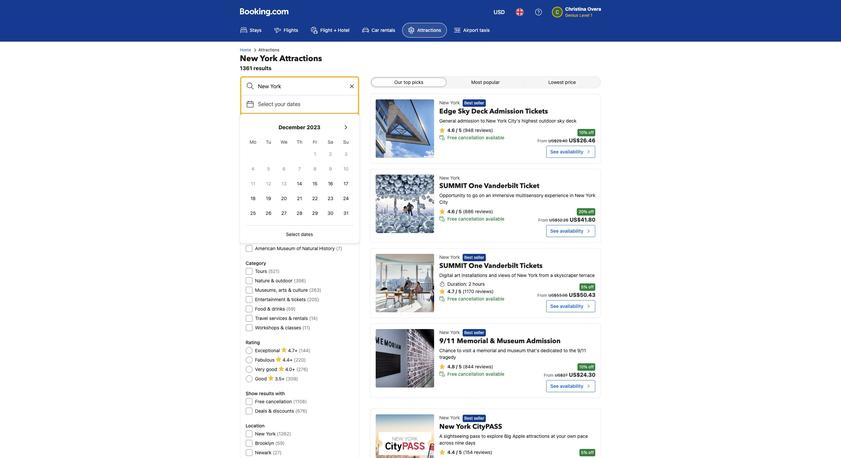Task type: describe. For each thing, give the bounding box(es) containing it.
2023
[[307, 124, 321, 130]]

grid containing mo
[[245, 135, 354, 220]]

from for summit one vanderbilt ticket
[[539, 218, 548, 223]]

25
[[250, 210, 256, 216]]

citypass
[[473, 422, 503, 431]]

1 horizontal spatial 9/11
[[578, 348, 587, 354]]

5 inside 5 option
[[267, 166, 270, 172]]

10% for 9/11 memorial & museum admission
[[580, 365, 588, 370]]

1 horizontal spatial of
[[297, 246, 301, 251]]

14 December 2023 checkbox
[[292, 177, 308, 191]]

cancellation down with
[[266, 399, 292, 405]]

4.7+
[[288, 348, 298, 354]]

flights link
[[269, 23, 304, 38]]

ellis
[[255, 199, 264, 204]]

on
[[480, 193, 485, 198]]

3.5+
[[275, 376, 285, 382]]

seller for vanderbilt
[[474, 255, 485, 260]]

drinks
[[272, 306, 285, 312]]

17
[[344, 181, 349, 187]]

flights
[[284, 27, 298, 33]]

available for museum
[[486, 371, 505, 377]]

lowest
[[549, 79, 564, 85]]

seller for &
[[474, 330, 485, 335]]

to inside "new york summit one vanderbilt ticket opportunity to go on an immersive multisensory experience in new york city"
[[467, 193, 471, 198]]

car rentals
[[372, 27, 396, 33]]

sky
[[458, 107, 470, 116]]

flight + hotel link
[[305, 23, 355, 38]]

1 inside christina overa genius level 1
[[591, 13, 593, 18]]

visit inside 9/11 memorial & museum admission chance to visit a memorial and museum that's dedicated to the 9/11 tragedy
[[463, 348, 472, 354]]

12
[[266, 181, 271, 187]]

& right deals
[[269, 408, 272, 414]]

off for edge sky deck admission tickets
[[589, 130, 594, 135]]

7
[[298, 166, 301, 172]]

(7)
[[336, 246, 343, 251]]

5 for 4.4 / 5 (154 reviews)
[[459, 450, 462, 455]]

us$27
[[555, 373, 568, 378]]

brooklyn
[[255, 441, 274, 446]]

free cancellation available for summit
[[448, 216, 505, 222]]

16 December 2023 checkbox
[[323, 177, 339, 191]]

genius
[[566, 13, 579, 18]]

22
[[312, 196, 318, 201]]

20 December 2023 checkbox
[[277, 192, 292, 205]]

23
[[328, 196, 334, 201]]

/ right the 4.4
[[457, 450, 458, 455]]

13 December 2023 checkbox
[[277, 177, 292, 191]]

5 off from the top
[[589, 450, 594, 455]]

4.4 / 5 (154 reviews)
[[448, 450, 493, 455]]

& up classes
[[289, 316, 292, 321]]

opportunity
[[440, 193, 466, 198]]

christina overa genius level 1
[[566, 6, 602, 18]]

(1108)
[[294, 399, 307, 405]]

0 horizontal spatial rentals
[[293, 316, 308, 321]]

1 vertical spatial results
[[259, 391, 274, 397]]

13
[[282, 181, 287, 187]]

one inside the summit one vanderbilt tickets digital art installations and views of new york from a skyscraper terrace
[[469, 262, 483, 271]]

24 December 2023 checkbox
[[339, 192, 354, 205]]

deals & discounts (676)
[[255, 408, 308, 414]]

summit one vanderbilt tickets image
[[376, 254, 434, 313]]

0 vertical spatial of
[[271, 180, 275, 186]]

ticket
[[520, 181, 540, 191]]

(32)
[[297, 217, 306, 223]]

reviews) for admission
[[475, 127, 494, 133]]

results inside new york attractions 1361 results
[[254, 65, 272, 71]]

30
[[328, 210, 334, 216]]

best for sky
[[465, 101, 473, 106]]

19 December 2023 checkbox
[[261, 192, 277, 205]]

free for 9/11 memorial & museum admission
[[448, 371, 457, 377]]

reviews) right (154
[[475, 450, 493, 455]]

1 horizontal spatial (144)
[[299, 348, 311, 354]]

with
[[276, 391, 285, 397]]

us$53.08
[[549, 293, 568, 298]]

deck
[[472, 107, 488, 116]]

admission inside edge sky deck admission tickets general admission to new york city's highest outdoor sky deck
[[490, 107, 524, 116]]

(1262)
[[277, 431, 291, 437]]

exceptional
[[255, 348, 280, 354]]

3 available from the top
[[486, 296, 505, 302]]

20%
[[579, 209, 588, 214]]

travel services & rentals (14)
[[255, 316, 318, 321]]

mo
[[250, 139, 257, 145]]

ellis island (77)
[[255, 199, 288, 204]]

rating
[[246, 340, 260, 345]]

1 vertical spatial (59)
[[276, 441, 285, 446]]

new york (1262)
[[255, 431, 291, 437]]

5% for 5% off from us$53.08 us$50.43
[[582, 285, 588, 290]]

search button
[[241, 114, 358, 130]]

see for edge sky deck admission tickets
[[551, 149, 559, 155]]

19
[[266, 196, 271, 201]]

(276)
[[297, 367, 308, 372]]

select for select dates
[[286, 232, 300, 237]]

rockefeller
[[255, 217, 279, 223]]

entertainment
[[255, 297, 286, 302]]

availability for summit one vanderbilt tickets
[[560, 303, 584, 309]]

a inside the summit one vanderbilt tickets digital art installations and views of new york from a skyscraper terrace
[[551, 273, 553, 278]]

multisensory
[[516, 193, 544, 198]]

reviews) for museum
[[475, 364, 494, 370]]

pace
[[578, 433, 589, 439]]

available for admission
[[486, 135, 505, 141]]

highest
[[522, 118, 538, 124]]

immersive
[[493, 193, 515, 198]]

christina
[[566, 6, 587, 12]]

30 December 2023 checkbox
[[323, 207, 339, 220]]

deals
[[255, 408, 267, 414]]

& down (521)
[[271, 278, 274, 284]]

(1170
[[463, 289, 475, 294]]

th
[[297, 139, 303, 145]]

free down 4.7
[[448, 296, 457, 302]]

hotel
[[338, 27, 350, 33]]

11 December 2023 checkbox
[[245, 177, 261, 191]]

tours (521)
[[255, 269, 280, 274]]

5% for 5% off
[[582, 450, 588, 455]]

0 vertical spatial (144)
[[283, 170, 295, 176]]

picks
[[412, 79, 424, 85]]

to inside new york citypass a sightseeing pass to explore big apple attractions at your own pace across nine days
[[482, 433, 486, 439]]

island
[[265, 199, 278, 204]]

memorial
[[477, 348, 497, 354]]

reviews) for one
[[475, 209, 493, 214]]

best for one
[[465, 255, 473, 260]]

stays
[[250, 27, 262, 33]]

1 December 2023 checkbox
[[308, 148, 323, 161]]

off for 9/11 memorial & museum admission
[[589, 365, 594, 370]]

1 horizontal spatial (27)
[[308, 227, 316, 233]]

summit one vanderbilt ticket image
[[376, 175, 434, 233]]

4.8 / 5 (844 reviews)
[[448, 364, 494, 370]]

new york citypass image
[[376, 415, 434, 458]]

see availability for edge sky deck admission tickets
[[551, 149, 584, 155]]

& inside 9/11 memorial & museum admission chance to visit a memorial and museum that's dedicated to the 9/11 tragedy
[[490, 337, 496, 346]]

5% off from us$53.08 us$50.43
[[538, 285, 596, 298]]

from for summit one vanderbilt tickets
[[538, 293, 548, 298]]

cancellation down 4.7 / 5 (1170 reviews) on the bottom of page
[[459, 296, 485, 302]]

4.7 / 5 (1170 reviews)
[[448, 289, 494, 294]]

28
[[297, 210, 303, 216]]

park for battery park
[[272, 208, 282, 214]]

availability for 9/11 memorial & museum admission
[[560, 384, 584, 389]]

6 December 2023 checkbox
[[277, 162, 292, 176]]

search
[[291, 119, 308, 125]]

26
[[266, 210, 272, 216]]

0 horizontal spatial (27)
[[273, 450, 282, 456]]

0 vertical spatial rentals
[[381, 27, 396, 33]]

from for 9/11 memorial & museum admission
[[544, 373, 554, 378]]

9 December 2023 checkbox
[[323, 162, 339, 176]]

car
[[372, 27, 379, 33]]

general
[[440, 118, 457, 124]]

cancellation for deck
[[459, 135, 485, 141]]

memorial
[[457, 337, 489, 346]]

outdoor inside edge sky deck admission tickets general admission to new york city's highest outdoor sky deck
[[539, 118, 557, 124]]

/ for memorial
[[456, 364, 458, 370]]

8 December 2023 checkbox
[[308, 162, 323, 176]]

& down services
[[281, 325, 284, 331]]

1 vertical spatial (11)
[[303, 325, 311, 331]]

best seller for memorial
[[465, 330, 485, 335]]

from
[[539, 273, 550, 278]]

& down museums, arts & culture (263)
[[287, 297, 290, 302]]

select for select your dates
[[258, 101, 274, 107]]

american museum of natural history (7)
[[255, 246, 343, 251]]

& right food
[[267, 306, 271, 312]]

(137)
[[293, 180, 304, 186]]

10 December 2023 checkbox
[[339, 162, 354, 176]]

park for central park
[[272, 170, 282, 176]]

art
[[455, 273, 461, 278]]

vanderbilt inside the summit one vanderbilt tickets digital art installations and views of new york from a skyscraper terrace
[[485, 262, 519, 271]]

sa
[[328, 139, 334, 145]]

7 December 2023 checkbox
[[292, 162, 308, 176]]

sightseeing
[[444, 433, 469, 439]]

0 horizontal spatial dates
[[287, 101, 301, 107]]

reviews) down hours
[[476, 289, 494, 294]]

availability for summit one vanderbilt ticket
[[560, 228, 584, 234]]

services
[[269, 316, 288, 321]]

4.7+ (144)
[[288, 348, 311, 354]]

free for summit one vanderbilt ticket
[[448, 216, 457, 222]]

experience
[[545, 193, 569, 198]]

see availability for summit one vanderbilt tickets
[[551, 303, 584, 309]]

22 December 2023 checkbox
[[308, 192, 323, 205]]

museums, arts & culture (263)
[[255, 287, 322, 293]]

31
[[344, 210, 349, 216]]

summit inside the summit one vanderbilt tickets digital art installations and views of new york from a skyscraper terrace
[[440, 262, 467, 271]]

museum inside 9/11 memorial & museum admission chance to visit a memorial and museum that's dedicated to the 9/11 tragedy
[[497, 337, 525, 346]]

9
[[329, 166, 332, 172]]

3 free cancellation available from the top
[[448, 296, 505, 302]]

4.7
[[448, 289, 455, 294]]



Task type: vqa. For each thing, say whether or not it's contained in the screenshot.


Task type: locate. For each thing, give the bounding box(es) containing it.
off inside "10% off from us$29.40 us$26.46"
[[589, 130, 594, 135]]

5% up us$50.43
[[582, 285, 588, 290]]

0 vertical spatial (59)
[[287, 306, 296, 312]]

2 best seller from the top
[[465, 255, 485, 260]]

4 see from the top
[[551, 384, 559, 389]]

off for summit one vanderbilt tickets
[[589, 285, 594, 290]]

free down 4.8
[[448, 371, 457, 377]]

from inside the 20% off from us$52.26 us$41.80
[[539, 218, 548, 223]]

1 horizontal spatial (11)
[[303, 325, 311, 331]]

1 horizontal spatial (59)
[[287, 306, 296, 312]]

one inside "new york summit one vanderbilt ticket opportunity to go on an immersive multisensory experience in new york city"
[[469, 181, 483, 191]]

off
[[589, 130, 594, 135], [589, 209, 594, 214], [589, 285, 594, 290], [589, 365, 594, 370], [589, 450, 594, 455]]

5 left (886
[[459, 209, 462, 214]]

most popular
[[472, 79, 500, 85]]

3.5+ (309)
[[275, 376, 298, 382]]

tickets inside edge sky deck admission tickets general admission to new york city's highest outdoor sky deck
[[526, 107, 548, 116]]

1 see availability from the top
[[551, 149, 584, 155]]

tickets
[[292, 297, 306, 302]]

best up installations
[[465, 255, 473, 260]]

your account menu christina overa genius level 1 element
[[552, 3, 604, 18]]

1 vertical spatial tickets
[[520, 262, 543, 271]]

and left museum
[[498, 348, 506, 354]]

york inside edge sky deck admission tickets general admission to new york city's highest outdoor sky deck
[[498, 118, 507, 124]]

battery park (33)
[[255, 208, 293, 214]]

31 December 2023 checkbox
[[339, 207, 354, 220]]

that's
[[527, 348, 540, 354]]

a down "memorial"
[[473, 348, 476, 354]]

1 vertical spatial (27)
[[273, 450, 282, 456]]

1 vertical spatial your
[[557, 433, 566, 439]]

flight
[[321, 27, 333, 33]]

our top picks
[[395, 79, 424, 85]]

dates up natural
[[301, 232, 313, 237]]

3 best seller from the top
[[465, 330, 485, 335]]

own
[[568, 433, 577, 439]]

off inside the 10% off from us$27 us$24.30
[[589, 365, 594, 370]]

us$24.30
[[570, 372, 596, 378]]

4 seller from the top
[[474, 416, 485, 421]]

best for memorial
[[465, 330, 473, 335]]

15 December 2023 checkbox
[[308, 177, 323, 191]]

reviews)
[[475, 127, 494, 133], [475, 209, 493, 214], [476, 289, 494, 294], [475, 364, 494, 370], [475, 450, 493, 455]]

(11) down (14)
[[303, 325, 311, 331]]

(77)
[[279, 199, 288, 204]]

0 vertical spatial admission
[[490, 107, 524, 116]]

4 best from the top
[[465, 416, 473, 421]]

a right from
[[551, 273, 553, 278]]

best seller for one
[[465, 255, 485, 260]]

(27)
[[308, 227, 316, 233], [273, 450, 282, 456]]

from inside the 10% off from us$27 us$24.30
[[544, 373, 554, 378]]

to left the
[[564, 348, 568, 354]]

9/11 right the
[[578, 348, 587, 354]]

2 new york from the top
[[440, 254, 460, 260]]

from left us$53.08
[[538, 293, 548, 298]]

1 vertical spatial vanderbilt
[[485, 262, 519, 271]]

december 2023
[[279, 124, 321, 130]]

5 for 4.6 / 5 (948 reviews)
[[459, 127, 462, 133]]

outdoor left sky
[[539, 118, 557, 124]]

1 vertical spatial visit
[[463, 348, 472, 354]]

1 horizontal spatial admission
[[527, 337, 561, 346]]

29
[[312, 210, 318, 216]]

duration: 2 hours
[[448, 281, 485, 287]]

results left with
[[259, 391, 274, 397]]

1 vertical spatial select
[[286, 232, 300, 237]]

discounts
[[273, 408, 294, 414]]

from for edge sky deck admission tickets
[[538, 138, 548, 143]]

(309)
[[286, 376, 298, 382]]

1 horizontal spatial select
[[286, 232, 300, 237]]

18 December 2023 checkbox
[[245, 192, 261, 205]]

1 4.6 from the top
[[448, 127, 455, 133]]

5
[[459, 127, 462, 133], [267, 166, 270, 172], [459, 209, 462, 214], [459, 289, 462, 294], [459, 364, 462, 370], [459, 450, 462, 455]]

attractions
[[527, 433, 550, 439]]

0 vertical spatial 1
[[591, 13, 593, 18]]

4 free cancellation available from the top
[[448, 371, 505, 377]]

1 vertical spatial 4.6
[[448, 209, 455, 214]]

york inside the summit one vanderbilt tickets digital art installations and views of new york from a skyscraper terrace
[[529, 273, 538, 278]]

park right 26
[[272, 208, 282, 214]]

1 horizontal spatial museum
[[497, 337, 525, 346]]

our
[[395, 79, 403, 85]]

vanderbilt inside "new york summit one vanderbilt ticket opportunity to go on an immersive multisensory experience in new york city"
[[485, 181, 519, 191]]

3
[[345, 151, 348, 157]]

cancellation down the 4.6 / 5 (886 reviews)
[[459, 216, 485, 222]]

booking.com image
[[240, 8, 289, 16]]

2 up 4.7 / 5 (1170 reviews) on the bottom of page
[[469, 281, 472, 287]]

see availability for 9/11 memorial & museum admission
[[551, 384, 584, 389]]

2 availability from the top
[[560, 228, 584, 234]]

see availability down us$52.26
[[551, 228, 584, 234]]

0 vertical spatial 5%
[[582, 285, 588, 290]]

4.6 for edge sky deck admission tickets
[[448, 127, 455, 133]]

2 vertical spatial one
[[469, 262, 483, 271]]

1 vertical spatial 1
[[314, 151, 316, 157]]

1 vertical spatial attractions
[[259, 47, 280, 52]]

cancellation down 4.6 / 5 (948 reviews)
[[459, 135, 485, 141]]

0 vertical spatial one
[[469, 181, 483, 191]]

5% inside 5% off from us$53.08 us$50.43
[[582, 285, 588, 290]]

free down general
[[448, 135, 457, 141]]

seller up installations
[[474, 255, 485, 260]]

new york up digital
[[440, 254, 460, 260]]

from left us$27
[[544, 373, 554, 378]]

1 vertical spatial museum
[[497, 337, 525, 346]]

4 off from the top
[[589, 365, 594, 370]]

1 vertical spatial summit
[[440, 262, 467, 271]]

0 vertical spatial vanderbilt
[[485, 181, 519, 191]]

cancellation for &
[[459, 371, 485, 377]]

of inside the summit one vanderbilt tickets digital art installations and views of new york from a skyscraper terrace
[[512, 273, 516, 278]]

visit down "memorial"
[[463, 348, 472, 354]]

best for york
[[465, 416, 473, 421]]

new inside the summit one vanderbilt tickets digital art installations and views of new york from a skyscraper terrace
[[518, 273, 527, 278]]

reviews) right (886
[[475, 209, 493, 214]]

/ for york
[[456, 209, 458, 214]]

tickets up from
[[520, 262, 543, 271]]

1 vertical spatial 10%
[[580, 365, 588, 370]]

0 horizontal spatial (59)
[[276, 441, 285, 446]]

0 vertical spatial select
[[258, 101, 274, 107]]

4 new york from the top
[[440, 415, 460, 421]]

1 vertical spatial rentals
[[293, 316, 308, 321]]

2 4.6 from the top
[[448, 209, 455, 214]]

0 horizontal spatial admission
[[490, 107, 524, 116]]

free up deals
[[255, 399, 265, 405]]

york inside new york attractions 1361 results
[[260, 53, 278, 64]]

new york up edge
[[440, 100, 460, 106]]

best seller up citypass on the right bottom of page
[[465, 416, 485, 421]]

one up go at the right top of page
[[469, 181, 483, 191]]

4 availability from the top
[[560, 384, 584, 389]]

1 vertical spatial outdoor
[[276, 278, 293, 284]]

(59) down entertainment & tickets (205)
[[287, 306, 296, 312]]

1 horizontal spatial 1
[[591, 13, 593, 18]]

2 horizontal spatial attractions
[[418, 27, 442, 33]]

0 vertical spatial 10%
[[580, 130, 588, 135]]

to inside edge sky deck admission tickets general admission to new york city's highest outdoor sky deck
[[481, 118, 485, 124]]

(144) up liberty
[[283, 170, 295, 176]]

0 horizontal spatial select
[[258, 101, 274, 107]]

brooklyn (59)
[[255, 441, 285, 446]]

2 inside checkbox
[[329, 151, 332, 157]]

0 horizontal spatial a
[[473, 348, 476, 354]]

summit inside "new york summit one vanderbilt ticket opportunity to go on an immersive multisensory experience in new york city"
[[440, 181, 467, 191]]

2 available from the top
[[486, 216, 505, 222]]

26 December 2023 checkbox
[[261, 207, 277, 220]]

seller up "memorial"
[[474, 330, 485, 335]]

apple
[[513, 433, 525, 439]]

from inside 5% off from us$53.08 us$50.43
[[538, 293, 548, 298]]

off for summit one vanderbilt ticket
[[589, 209, 594, 214]]

20% off from us$52.26 us$41.80
[[539, 209, 596, 223]]

0 horizontal spatial 1
[[314, 151, 316, 157]]

4.6 down city on the right
[[448, 209, 455, 214]]

the
[[570, 348, 577, 354]]

(205)
[[307, 297, 319, 302]]

4 see availability from the top
[[551, 384, 584, 389]]

explore
[[487, 433, 503, 439]]

center
[[281, 217, 295, 223]]

december
[[279, 124, 306, 130]]

1 vertical spatial dates
[[301, 232, 313, 237]]

select your dates
[[258, 101, 301, 107]]

your
[[275, 101, 286, 107], [557, 433, 566, 439]]

and left views
[[489, 273, 497, 278]]

4.6 for summit one vanderbilt ticket
[[448, 209, 455, 214]]

show
[[246, 391, 258, 397]]

2 5% from the top
[[582, 450, 588, 455]]

20
[[281, 196, 287, 201]]

2 December 2023 checkbox
[[323, 148, 339, 161]]

2 horizontal spatial of
[[512, 273, 516, 278]]

free cancellation available down 4.7 / 5 (1170 reviews) on the bottom of page
[[448, 296, 505, 302]]

1 seller from the top
[[474, 101, 485, 106]]

of down central park (144)
[[271, 180, 275, 186]]

5 for 4.8 / 5 (844 reviews)
[[459, 364, 462, 370]]

new inside new york attractions 1361 results
[[240, 53, 258, 64]]

2 off from the top
[[589, 209, 594, 214]]

0 horizontal spatial 9/11
[[440, 337, 456, 346]]

/ right 4.7
[[456, 289, 458, 294]]

18
[[251, 196, 256, 201]]

results right 1361
[[254, 65, 272, 71]]

1 vertical spatial 9/11
[[578, 348, 587, 354]]

1 horizontal spatial visit
[[463, 348, 472, 354]]

2 vertical spatial attractions
[[280, 53, 322, 64]]

1 best from the top
[[465, 101, 473, 106]]

3 see from the top
[[551, 303, 559, 309]]

edge
[[440, 107, 457, 116]]

24
[[343, 196, 349, 201]]

8
[[314, 166, 317, 172]]

free cancellation available down '4.8 / 5 (844 reviews)'
[[448, 371, 505, 377]]

show results with
[[246, 391, 285, 397]]

free
[[448, 135, 457, 141], [448, 216, 457, 222], [448, 296, 457, 302], [448, 371, 457, 377], [255, 399, 265, 405]]

free for edge sky deck admission tickets
[[448, 135, 457, 141]]

23 December 2023 checkbox
[[323, 192, 339, 205]]

1 vertical spatial a
[[473, 348, 476, 354]]

25 December 2023 checkbox
[[245, 207, 261, 220]]

1 vertical spatial 2
[[469, 281, 472, 287]]

a inside 9/11 memorial & museum admission chance to visit a memorial and museum that's dedicated to the 9/11 tragedy
[[473, 348, 476, 354]]

admission inside 9/11 memorial & museum admission chance to visit a memorial and museum that's dedicated to the 9/11 tragedy
[[527, 337, 561, 346]]

1 park from the top
[[272, 170, 282, 176]]

0 vertical spatial (27)
[[308, 227, 316, 233]]

grid
[[245, 135, 354, 220]]

1 horizontal spatial outdoor
[[539, 118, 557, 124]]

0 vertical spatial outdoor
[[539, 118, 557, 124]]

4.4
[[448, 450, 455, 455]]

(11) down one world observatory (27)
[[282, 236, 289, 242]]

tu
[[266, 139, 271, 145]]

5 December 2023 checkbox
[[261, 162, 277, 176]]

see down us$52.26
[[551, 228, 559, 234]]

best seller for york
[[465, 416, 485, 421]]

5 for 4.7 / 5 (1170 reviews)
[[459, 289, 462, 294]]

skyscraper
[[555, 273, 578, 278]]

free cancellation available down the 4.6 / 5 (886 reviews)
[[448, 216, 505, 222]]

1 horizontal spatial your
[[557, 433, 566, 439]]

0 vertical spatial dates
[[287, 101, 301, 107]]

9/11
[[440, 337, 456, 346], [578, 348, 587, 354]]

new york for summit
[[440, 254, 460, 260]]

2 seller from the top
[[474, 255, 485, 260]]

your up "december"
[[275, 101, 286, 107]]

off inside the 20% off from us$52.26 us$41.80
[[589, 209, 594, 214]]

attractions inside new york attractions 1361 results
[[280, 53, 322, 64]]

2 see availability from the top
[[551, 228, 584, 234]]

free down city on the right
[[448, 216, 457, 222]]

select dates
[[286, 232, 313, 237]]

new inside new york citypass a sightseeing pass to explore big apple attractions at your own pace across nine days
[[440, 422, 455, 431]]

3 see availability from the top
[[551, 303, 584, 309]]

0 horizontal spatial visit
[[259, 162, 268, 168]]

tickets inside the summit one vanderbilt tickets digital art installations and views of new york from a skyscraper terrace
[[520, 262, 543, 271]]

3 best from the top
[[465, 330, 473, 335]]

summit up opportunity at the top right
[[440, 181, 467, 191]]

see for summit one vanderbilt tickets
[[551, 303, 559, 309]]

10% inside "10% off from us$29.40 us$26.46"
[[580, 130, 588, 135]]

york inside new york citypass a sightseeing pass to explore big apple attractions at your own pace across nine days
[[456, 422, 471, 431]]

one up installations
[[469, 262, 483, 271]]

su
[[343, 139, 349, 145]]

1 best seller from the top
[[465, 101, 485, 106]]

see for 9/11 memorial & museum admission
[[551, 384, 559, 389]]

us$29.40
[[549, 138, 568, 143]]

0 vertical spatial visit
[[259, 162, 268, 168]]

0 vertical spatial tickets
[[526, 107, 548, 116]]

travel
[[255, 316, 268, 321]]

see availability down us$29.40
[[551, 149, 584, 155]]

park
[[272, 170, 282, 176], [272, 208, 282, 214]]

4.4+
[[283, 357, 293, 363]]

availability down us$27
[[560, 384, 584, 389]]

select
[[258, 101, 274, 107], [286, 232, 300, 237]]

new york up sightseeing
[[440, 415, 460, 421]]

deck
[[566, 118, 577, 124]]

2 park from the top
[[272, 208, 282, 214]]

from inside "10% off from us$29.40 us$26.46"
[[538, 138, 548, 143]]

Where are you going? search field
[[241, 78, 358, 95]]

see down us$29.40
[[551, 149, 559, 155]]

2 free cancellation available from the top
[[448, 216, 505, 222]]

to right chance
[[458, 348, 462, 354]]

available down 4.6 / 5 (948 reviews)
[[486, 135, 505, 141]]

0 vertical spatial a
[[551, 273, 553, 278]]

4 best seller from the top
[[465, 416, 485, 421]]

museum
[[508, 348, 526, 354]]

1 horizontal spatial dates
[[301, 232, 313, 237]]

4.0+
[[285, 367, 295, 372]]

1 vertical spatial admission
[[527, 337, 561, 346]]

0 vertical spatial attractions
[[418, 27, 442, 33]]

1 down 'overa' at the right top
[[591, 13, 593, 18]]

dates down where are you going? search box
[[287, 101, 301, 107]]

availability for edge sky deck admission tickets
[[560, 149, 584, 155]]

cancellation for summit
[[459, 216, 485, 222]]

rentals right car
[[381, 27, 396, 33]]

museum down one world observatory (27)
[[277, 246, 296, 251]]

free cancellation available for deck
[[448, 135, 505, 141]]

0 horizontal spatial outdoor
[[276, 278, 293, 284]]

0 vertical spatial museum
[[277, 246, 296, 251]]

21 December 2023 checkbox
[[292, 192, 308, 205]]

1 vertical spatial (144)
[[299, 348, 311, 354]]

level
[[580, 13, 590, 18]]

17 December 2023 checkbox
[[339, 177, 354, 191]]

3 December 2023 checkbox
[[339, 148, 354, 161]]

10% for edge sky deck admission tickets
[[580, 130, 588, 135]]

1 vertical spatial park
[[272, 208, 282, 214]]

from left us$29.40
[[538, 138, 548, 143]]

best seller for sky
[[465, 101, 485, 106]]

0 horizontal spatial of
[[271, 180, 275, 186]]

0 horizontal spatial (144)
[[283, 170, 295, 176]]

outdoor up arts
[[276, 278, 293, 284]]

27 December 2023 checkbox
[[277, 207, 292, 220]]

5 left (154
[[459, 450, 462, 455]]

(59)
[[287, 306, 296, 312], [276, 441, 285, 446]]

results
[[254, 65, 272, 71], [259, 391, 274, 397]]

and inside 9/11 memorial & museum admission chance to visit a memorial and museum that's dedicated to the 9/11 tragedy
[[498, 348, 506, 354]]

2 vertical spatial of
[[512, 273, 516, 278]]

1 availability from the top
[[560, 149, 584, 155]]

best up sky
[[465, 101, 473, 106]]

new inside edge sky deck admission tickets general admission to new york city's highest outdoor sky deck
[[487, 118, 496, 124]]

in
[[570, 193, 574, 198]]

10% up us$26.46 at the top
[[580, 130, 588, 135]]

5 down "duration:"
[[459, 289, 462, 294]]

1 vanderbilt from the top
[[485, 181, 519, 191]]

& right arts
[[288, 287, 292, 293]]

location
[[246, 423, 265, 429]]

usd
[[494, 9, 505, 15]]

4.6 / 5 (948 reviews)
[[448, 127, 494, 133]]

tours
[[255, 269, 267, 274]]

12 December 2023 checkbox
[[261, 177, 277, 191]]

15
[[313, 181, 318, 187]]

0 horizontal spatial attractions
[[259, 47, 280, 52]]

0 vertical spatial 9/11
[[440, 337, 456, 346]]

5 up 12
[[267, 166, 270, 172]]

tickets up highest
[[526, 107, 548, 116]]

1 horizontal spatial rentals
[[381, 27, 396, 33]]

home link
[[240, 47, 251, 53]]

to down deck
[[481, 118, 485, 124]]

(27) down 29 december 2023 checkbox
[[308, 227, 316, 233]]

28 December 2023 checkbox
[[292, 207, 308, 220]]

new york attractions 1361 results
[[240, 53, 322, 71]]

0 horizontal spatial and
[[489, 273, 497, 278]]

9/11 memorial & museum admission image
[[376, 329, 434, 388]]

1 summit from the top
[[440, 181, 467, 191]]

available down an
[[486, 216, 505, 222]]

29 December 2023 checkbox
[[308, 207, 323, 220]]

(27) down the brooklyn (59)
[[273, 450, 282, 456]]

1 inside checkbox
[[314, 151, 316, 157]]

1 off from the top
[[589, 130, 594, 135]]

must-visit
[[246, 162, 268, 168]]

edge sky deck admission tickets general admission to new york city's highest outdoor sky deck
[[440, 107, 577, 124]]

1 see from the top
[[551, 149, 559, 155]]

0 vertical spatial results
[[254, 65, 272, 71]]

0 horizontal spatial (11)
[[282, 236, 289, 242]]

3 new york from the top
[[440, 330, 460, 335]]

2 summit from the top
[[440, 262, 467, 271]]

your right the at
[[557, 433, 566, 439]]

of
[[271, 180, 275, 186], [297, 246, 301, 251], [512, 273, 516, 278]]

1 horizontal spatial 2
[[469, 281, 472, 287]]

tragedy
[[440, 355, 457, 360]]

2 see from the top
[[551, 228, 559, 234]]

us$52.26
[[550, 218, 569, 223]]

(948
[[463, 127, 474, 133]]

views
[[499, 273, 511, 278]]

/ left (948
[[456, 127, 458, 133]]

available down views
[[486, 296, 505, 302]]

0 vertical spatial summit
[[440, 181, 467, 191]]

1 new york from the top
[[440, 100, 460, 106]]

best seller up installations
[[465, 255, 485, 260]]

1 vertical spatial of
[[297, 246, 301, 251]]

car rentals link
[[357, 23, 401, 38]]

0 vertical spatial 2
[[329, 151, 332, 157]]

/ right 4.8
[[456, 364, 458, 370]]

10% inside the 10% off from us$27 us$24.30
[[580, 365, 588, 370]]

battery
[[255, 208, 271, 214]]

top
[[404, 79, 411, 85]]

2 10% from the top
[[580, 365, 588, 370]]

your inside new york citypass a sightseeing pass to explore big apple attractions at your own pace across nine days
[[557, 433, 566, 439]]

1 vertical spatial one
[[255, 227, 264, 233]]

0 horizontal spatial your
[[275, 101, 286, 107]]

cancellation down '4.8 / 5 (844 reviews)'
[[459, 371, 485, 377]]

observatory
[[279, 227, 306, 233]]

1 down the fr
[[314, 151, 316, 157]]

4.6 down general
[[448, 127, 455, 133]]

new york for 9/11
[[440, 330, 460, 335]]

1 10% from the top
[[580, 130, 588, 135]]

9/11 memorial & museum admission chance to visit a memorial and museum that's dedicated to the 9/11 tragedy
[[440, 337, 587, 360]]

1 horizontal spatial attractions
[[280, 53, 322, 64]]

rentals up classes
[[293, 316, 308, 321]]

(59) down (1262)
[[276, 441, 285, 446]]

see availability down us$53.08
[[551, 303, 584, 309]]

1 horizontal spatial and
[[498, 348, 506, 354]]

reviews) right the (844
[[475, 364, 494, 370]]

2
[[329, 151, 332, 157], [469, 281, 472, 287]]

seller for citypass
[[474, 416, 485, 421]]

availability down us$50.43
[[560, 303, 584, 309]]

off inside 5% off from us$53.08 us$50.43
[[589, 285, 594, 290]]

1 horizontal spatial a
[[551, 273, 553, 278]]

summit up art
[[440, 262, 467, 271]]

available for one
[[486, 216, 505, 222]]

3 availability from the top
[[560, 303, 584, 309]]

/ left (886
[[456, 209, 458, 214]]

new york
[[440, 100, 460, 106], [440, 254, 460, 260], [440, 330, 460, 335], [440, 415, 460, 421]]

admission up city's
[[490, 107, 524, 116]]

0 vertical spatial 4.6
[[448, 127, 455, 133]]

2 vanderbilt from the top
[[485, 262, 519, 271]]

seller for deck
[[474, 101, 485, 106]]

5% off
[[582, 450, 594, 455]]

new york for new
[[440, 415, 460, 421]]

1 available from the top
[[486, 135, 505, 141]]

popular
[[484, 79, 500, 85]]

1 5% from the top
[[582, 285, 588, 290]]

0 vertical spatial and
[[489, 273, 497, 278]]

and inside the summit one vanderbilt tickets digital art installations and views of new york from a skyscraper terrace
[[489, 273, 497, 278]]

see down us$53.08
[[551, 303, 559, 309]]

liberty
[[276, 180, 291, 186]]

3 off from the top
[[589, 285, 594, 290]]

best seller up deck
[[465, 101, 485, 106]]

4.8
[[448, 364, 455, 370]]

0 vertical spatial park
[[272, 170, 282, 176]]

0 vertical spatial (11)
[[282, 236, 289, 242]]

0 horizontal spatial museum
[[277, 246, 296, 251]]

3 seller from the top
[[474, 330, 485, 335]]

4 available from the top
[[486, 371, 505, 377]]

5 for 4.6 / 5 (886 reviews)
[[459, 209, 462, 214]]

overa
[[588, 6, 602, 12]]

see for summit one vanderbilt ticket
[[551, 228, 559, 234]]

attractions link
[[403, 23, 447, 38]]

0 horizontal spatial 2
[[329, 151, 332, 157]]

5 left the (844
[[459, 364, 462, 370]]

1 vertical spatial 5%
[[582, 450, 588, 455]]

see availability for summit one vanderbilt ticket
[[551, 228, 584, 234]]

seller up citypass on the right bottom of page
[[474, 416, 485, 421]]

1 vertical spatial and
[[498, 348, 506, 354]]

/ for sky
[[456, 127, 458, 133]]

10%
[[580, 130, 588, 135], [580, 365, 588, 370]]

new york for edge
[[440, 100, 460, 106]]

1 free cancellation available from the top
[[448, 135, 505, 141]]

most
[[472, 79, 482, 85]]

4.4+ (220)
[[283, 357, 306, 363]]

2 best from the top
[[465, 255, 473, 260]]

from left us$52.26
[[539, 218, 548, 223]]

0 vertical spatial your
[[275, 101, 286, 107]]

free cancellation available for &
[[448, 371, 505, 377]]

5% down pace
[[582, 450, 588, 455]]

4 December 2023 checkbox
[[245, 162, 261, 176]]

edge sky deck admission tickets image
[[376, 99, 434, 158]]



